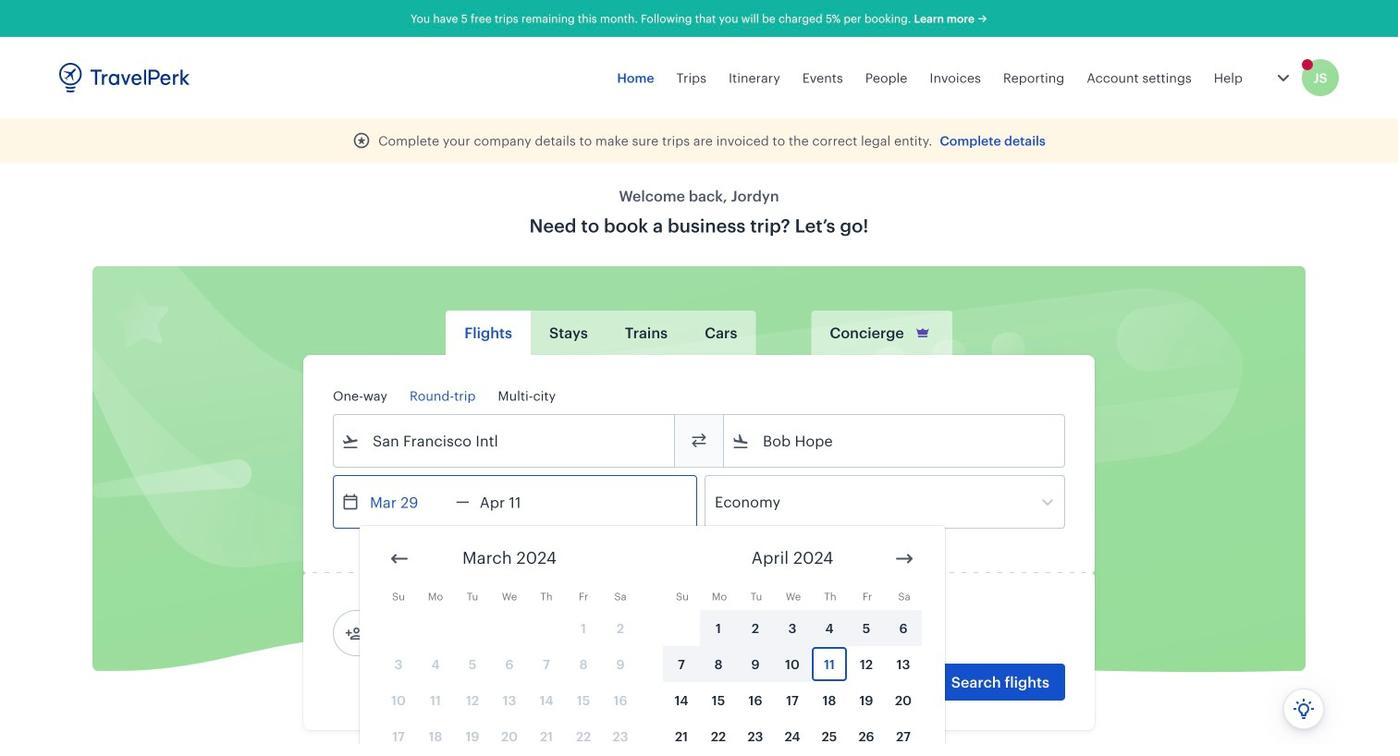 Task type: locate. For each thing, give the bounding box(es) containing it.
move backward to switch to the previous month. image
[[389, 548, 411, 570]]

calendar application
[[360, 526, 1399, 745]]

move forward to switch to the next month. image
[[894, 548, 916, 570]]

To search field
[[750, 426, 1041, 456]]

From search field
[[360, 426, 650, 456]]



Task type: describe. For each thing, give the bounding box(es) containing it.
Depart text field
[[360, 476, 456, 528]]

Add first traveler search field
[[364, 619, 556, 649]]

Return text field
[[470, 476, 566, 528]]



